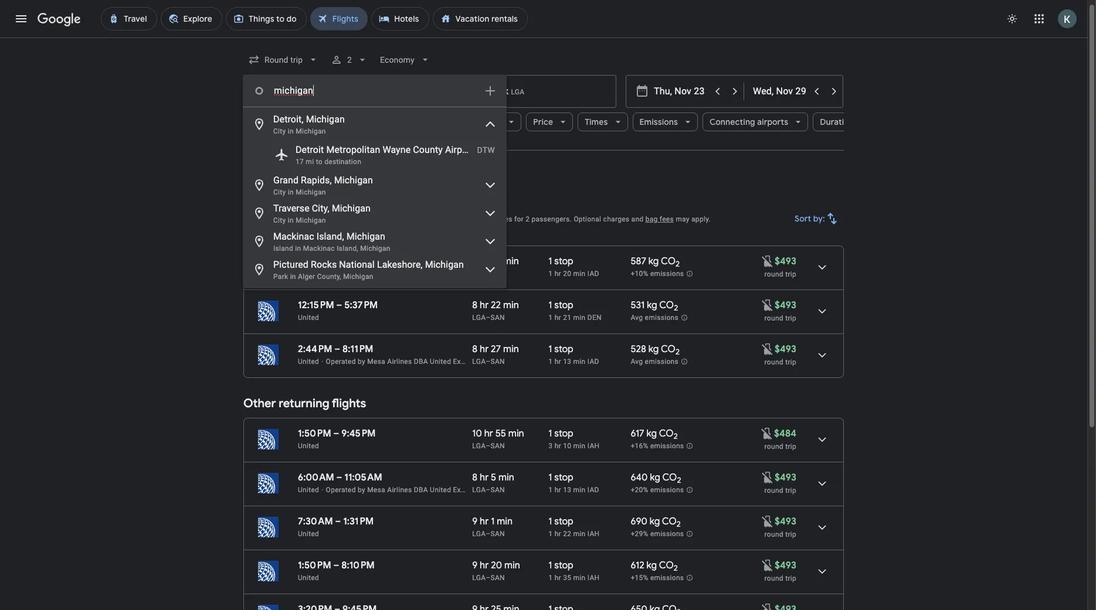 Task type: describe. For each thing, give the bounding box(es) containing it.
2 fees from the left
[[660, 215, 674, 223]]

0 vertical spatial island,
[[317, 231, 344, 242]]

best
[[243, 197, 268, 212]]

mi
[[306, 158, 314, 166]]

convenience
[[334, 215, 375, 223]]

toggle nearby airports for grand rapids, michigan image
[[483, 178, 497, 192]]

min inside the 9 hr 1 min lga – san
[[497, 516, 513, 528]]

stop for 528
[[555, 344, 574, 355]]

trip for 690
[[786, 531, 797, 539]]

round for 612
[[765, 575, 784, 583]]

Arrival time: 5:37 PM. text field
[[344, 300, 378, 311]]

min inside 1 stop 1 hr 35 min iah
[[573, 574, 586, 582]]

grand
[[273, 175, 299, 186]]

detroit, michigan option
[[243, 110, 507, 138]]

8 for 11:05 am
[[472, 472, 478, 484]]

22 inside 8 hr 22 min lga – san
[[491, 300, 501, 311]]

other
[[243, 397, 276, 411]]

enter your origin dialog
[[243, 74, 507, 289]]

emissions for 531
[[645, 314, 679, 322]]

traverse
[[273, 203, 310, 214]]

price
[[533, 117, 553, 127]]

list box containing detroit, michigan
[[243, 107, 507, 289]]

612
[[631, 560, 645, 572]]

– inside 12:15 pm – 5:37 pm united
[[336, 300, 342, 311]]

all filters (1)
[[266, 117, 311, 127]]

– inside 10 hr 55 min lga – san
[[486, 442, 491, 451]]

island
[[273, 245, 293, 253]]

trip for 617
[[786, 443, 797, 451]]

trip for 528
[[786, 358, 797, 367]]

pictured rocks national lakeshore, michigan park in alger county, michigan
[[273, 259, 464, 281]]

22 inside the 1 stop 1 hr 22 min iah
[[563, 530, 572, 539]]

in inside detroit, michigan city in michigan
[[288, 127, 294, 136]]

traverse city, michigan option
[[243, 199, 507, 228]]

this price for this flight doesn't include overhead bin access. if you need a carry-on bag, use the bags filter to update prices. image for 612
[[761, 559, 775, 573]]

metropolitan
[[326, 144, 380, 155]]

detroit,
[[273, 114, 304, 125]]

national
[[339, 259, 375, 270]]

55
[[496, 428, 506, 440]]

hr up the 1 stop 1 hr 22 min iah
[[555, 486, 561, 495]]

10:23 am
[[298, 256, 337, 267]]

1 stop 1 hr 35 min iah
[[549, 560, 600, 582]]

8 1 stop flight. element from the top
[[549, 604, 574, 611]]

531
[[631, 300, 645, 311]]

lga for 11:05 am
[[472, 486, 486, 495]]

8 hr 22 min lga – san
[[472, 300, 519, 322]]

city inside detroit, michigan city in michigan
[[273, 127, 286, 136]]

stop inside popup button
[[338, 117, 355, 127]]

1 stop 1 hr 21 min den
[[549, 300, 602, 322]]

flights for best returning flights
[[324, 197, 358, 212]]

total duration 9 hr 20 min. element
[[472, 560, 549, 574]]

by for 3:50 pm
[[358, 270, 365, 278]]

hr down 8 hr 22 min lga – san
[[480, 344, 489, 355]]

kg for 640
[[650, 472, 660, 484]]

trip for 640
[[786, 487, 797, 495]]

passenger
[[243, 227, 278, 235]]

hr inside 1 stop 3 hr 10 min iah
[[555, 442, 561, 451]]

Arrival time: 8:10 PM. text field
[[342, 560, 375, 572]]

mackinac island, michigan island in mackinac island, michigan
[[273, 231, 390, 253]]

2 for 528
[[676, 347, 680, 357]]

optional
[[574, 215, 601, 223]]

1 stop flight. element for 531
[[549, 300, 574, 313]]

– inside 8 hr 22 min lga – san
[[486, 314, 491, 322]]

dtw
[[477, 145, 495, 155]]

– right the rocks
[[339, 256, 345, 267]]

emissions for 587
[[650, 270, 684, 278]]

2 inside 2 popup button
[[347, 55, 352, 65]]

flights for other returning flights
[[332, 397, 366, 411]]

1 stop flight. element for 690
[[549, 516, 574, 530]]

to inside the detroit metropolitan wayne county airport dtw 17 mi to destination
[[316, 158, 323, 166]]

charges
[[603, 215, 630, 223]]

stop for 531
[[555, 300, 574, 311]]

2 for 587
[[676, 259, 680, 269]]

duration button
[[813, 108, 874, 136]]

10 inside 1 stop 3 hr 10 min iah
[[563, 442, 572, 451]]

– inside 1:50 pm – 8:10 pm united
[[333, 560, 339, 572]]

8:10 pm
[[342, 560, 375, 572]]

stop for 612
[[555, 560, 574, 572]]

co for 617
[[659, 428, 674, 440]]

leaves laguardia airport at 3:20 pm on wednesday, november 29 and arrives at san diego international airport at 9:45 pm on wednesday, november 29. element
[[298, 604, 377, 611]]

8 for 3:50 pm
[[472, 256, 478, 267]]

– left arrival time: 8:11 pm. text box
[[335, 344, 340, 355]]

in for grand
[[288, 188, 294, 197]]

1 stop flight. element for 617
[[549, 428, 574, 442]]

lakeshore,
[[377, 259, 423, 270]]

hr inside 9 hr 20 min lga – san
[[480, 560, 489, 572]]

min inside the 1 stop 1 hr 22 min iah
[[573, 530, 586, 539]]

bag fees button
[[646, 215, 674, 223]]

Departure time: 3:20 PM. text field
[[298, 604, 332, 611]]

alger
[[298, 273, 315, 281]]

Departure time: 7:30 AM. text field
[[298, 516, 333, 528]]

690 kg co 2
[[631, 516, 681, 530]]

san for 8:10 pm
[[491, 574, 505, 582]]

this price for this flight doesn't include overhead bin access. if you need a carry-on bag, use the bags filter to update prices. image for 528
[[761, 342, 775, 356]]

leaves laguardia airport at 2:44 pm on wednesday, november 29 and arrives at san diego international airport at 8:11 pm on wednesday, november 29. element
[[298, 344, 373, 355]]

lga for 8:10 pm
[[472, 574, 486, 582]]

+
[[492, 215, 496, 223]]

san for 1:31 pm
[[491, 530, 505, 539]]

times
[[585, 117, 608, 127]]

and inside prices include required taxes + fees for 2 passengers. optional charges and bag fees may apply. passenger assistance
[[632, 215, 644, 223]]

1:50 pm – 8:10 pm united
[[298, 560, 375, 582]]

rapids,
[[301, 175, 332, 186]]

grand rapids, michigan option
[[243, 171, 507, 199]]

20 inside 9 hr 20 min lga – san
[[491, 560, 502, 572]]

587
[[631, 256, 646, 267]]

640
[[631, 472, 648, 484]]

passengers.
[[532, 215, 572, 223]]

1 stop 1 hr 22 min iah
[[549, 516, 600, 539]]

co for 528
[[661, 344, 676, 355]]

2 for 612
[[674, 564, 678, 574]]

leaves laguardia airport at 10:23 am on wednesday, november 29 and arrives at san diego international airport at 3:50 pm on wednesday, november 29. element
[[298, 256, 382, 267]]

– down 8 hr 22 min lga – san
[[486, 358, 491, 366]]

duration
[[820, 117, 854, 127]]

prices include required taxes + fees for 2 passengers. optional charges and bag fees may apply. passenger assistance
[[243, 215, 711, 235]]

emissions button
[[633, 108, 698, 136]]

layover (1 of 1) is a 3 hr 10 min layover at george bush intercontinental airport in houston. element
[[549, 442, 625, 451]]

2 button
[[326, 46, 373, 74]]

– right departure time: 6:00 am. text field
[[336, 472, 342, 484]]

layover (1 of 1) is a 1 hr 22 min layover at george bush intercontinental airport in houston. element
[[549, 530, 625, 539]]

1 stop flight. element for 640
[[549, 472, 574, 486]]

Return text field
[[753, 76, 807, 107]]

1 stop 3 hr 10 min iah
[[549, 428, 600, 451]]

iad for 587
[[588, 270, 599, 278]]

prices
[[395, 215, 416, 223]]

mesa for 3:50 pm
[[367, 270, 385, 278]]

hr inside 1 stop 1 hr 35 min iah
[[555, 574, 561, 582]]

sort by: button
[[790, 205, 844, 233]]

all
[[266, 117, 276, 127]]

ranked based on price and convenience
[[243, 215, 375, 223]]

640 kg co 2
[[631, 472, 681, 486]]

10:23 am – 3:50 pm
[[298, 256, 382, 267]]

8 hr 27 min lga – san for 3:50 pm
[[472, 256, 519, 278]]

587 kg co 2
[[631, 256, 680, 269]]

filters
[[277, 117, 300, 127]]

1 vertical spatial island,
[[337, 245, 358, 253]]

dba for 3:50 pm
[[414, 270, 428, 278]]

express for 2:44 pm – 8:11 pm
[[453, 358, 479, 366]]

united inside 1:50 pm – 8:10 pm united
[[298, 574, 319, 582]]

– inside 7:30 am – 1:31 pm united
[[335, 516, 341, 528]]

1:31 pm
[[343, 516, 374, 528]]

on
[[292, 215, 300, 223]]

2 for 640
[[677, 476, 681, 486]]

arrival time: 9:45 pm. text field containing 9:45 pm
[[342, 428, 376, 440]]

lga for 8:11 pm
[[472, 358, 486, 366]]

Departure time: 2:44 PM. text field
[[298, 344, 332, 355]]

include
[[418, 215, 442, 223]]

Arrival time: 8:11 PM. text field
[[343, 344, 373, 355]]

traverse city, michigan city in michigan
[[273, 203, 371, 225]]

hr inside 1 stop 1 hr 20 min iad
[[555, 270, 561, 278]]

hr down layover (1 of 1) is a 1 hr 21 min layover at denver international airport in denver. element
[[555, 358, 561, 366]]

round for 640
[[765, 487, 784, 495]]

– inside 9 hr 20 min lga – san
[[486, 574, 491, 582]]

+10% emissions
[[631, 270, 684, 278]]

best returning flights
[[243, 197, 358, 212]]

1 and from the left
[[320, 215, 332, 223]]

round for 690
[[765, 531, 784, 539]]

Departure time: 10:23 AM. text field
[[298, 256, 337, 267]]

min inside 1 stop 3 hr 10 min iah
[[573, 442, 586, 451]]

9 for 9 hr 1 min
[[472, 516, 478, 528]]

emissions for 617
[[650, 442, 684, 451]]

detroit, michigan city in michigan
[[273, 114, 345, 136]]

united inside 12:15 pm – 5:37 pm united
[[298, 314, 319, 322]]

kg for 587
[[649, 256, 659, 267]]

flight details. leaves laguardia airport at 6:00 am on wednesday, november 29 and arrives at san diego international airport at 11:05 am on wednesday, november 29. image
[[808, 470, 836, 498]]

2:44 pm – 8:11 pm
[[298, 344, 373, 355]]

emissions for 612
[[650, 574, 684, 583]]

choose
[[339, 167, 369, 177]]

dba for 11:05 am
[[414, 486, 428, 495]]

– inside 1:50 pm – 9:45 pm united
[[333, 428, 339, 440]]

kg for 690
[[650, 516, 660, 528]]

1 vertical spatial mackinac
[[303, 245, 335, 253]]

may
[[676, 215, 690, 223]]

detroit
[[296, 144, 324, 155]]

1 fees from the left
[[498, 215, 512, 223]]

united inside 1:50 pm – 9:45 pm united
[[298, 442, 319, 451]]

min inside 9 hr 20 min lga – san
[[504, 560, 520, 572]]

total duration 8 hr 22 min. element
[[472, 300, 549, 313]]

+16%
[[631, 442, 649, 451]]

connecting airports button
[[703, 108, 809, 136]]

$493 for 640
[[775, 472, 797, 484]]

mesa for 11:05 am
[[367, 486, 385, 495]]

detroit metropolitan wayne county airport dtw 17 mi to destination
[[296, 144, 495, 166]]

city,
[[312, 203, 329, 214]]

return
[[371, 167, 396, 177]]

layover (1 of 1) is a 1 hr 20 min layover at dulles international airport in washington. element
[[549, 269, 625, 279]]

layover (1 of 1) is a 1 hr 13 min layover at dulles international airport in washington. element for 528
[[549, 357, 625, 367]]

8:11 pm
[[343, 344, 373, 355]]

stop for 587
[[555, 256, 574, 267]]

leaves laguardia airport at 6:00 am on wednesday, november 29 and arrives at san diego international airport at 11:05 am on wednesday, november 29. element
[[298, 472, 382, 484]]

493 us dollars text field for 640
[[775, 472, 797, 484]]

main content containing best returning flights
[[243, 160, 844, 611]]

grand rapids, michigan city in michigan
[[273, 175, 373, 197]]

493 us dollars text field for 587
[[775, 256, 797, 267]]

emissions for 640
[[650, 486, 684, 495]]

round trip for 528
[[765, 358, 797, 367]]

min inside '8 hr 5 min lga – san'
[[499, 472, 514, 484]]

by for 8:11 pm
[[358, 358, 365, 366]]

1 inside 1 stop or fewer popup button
[[332, 117, 336, 127]]

690
[[631, 516, 648, 528]]

– down toggle nearby airports for mackinac island, michigan image
[[486, 270, 491, 278]]

$493 for 531
[[775, 300, 797, 311]]

departure time: 1:50 pm. text field for 9:45 pm
[[298, 428, 331, 440]]

operated by mesa airlines dba united express for 2:44 pm – 8:11 pm
[[326, 358, 479, 366]]

emissions
[[640, 117, 678, 127]]

san for 8:11 pm
[[491, 358, 505, 366]]

3
[[549, 442, 553, 451]]

flight details. leaves laguardia airport at 7:30 am on wednesday, november 29 and arrives at san diego international airport at 1:31 pm on wednesday, november 29. image
[[808, 514, 836, 542]]

toggle nearby airports for pictured rocks national lakeshore, michigan image
[[483, 263, 497, 277]]

airlines for 11:05 am
[[387, 486, 412, 495]]

$493 for 587
[[775, 256, 797, 267]]

Departure text field
[[654, 76, 708, 107]]

35
[[563, 574, 572, 582]]

9 hr 20 min lga – san
[[472, 560, 520, 582]]

san for 5:37 pm
[[491, 314, 505, 322]]



Task type: vqa. For each thing, say whether or not it's contained in the screenshot.


Task type: locate. For each thing, give the bounding box(es) containing it.
1 vertical spatial 20
[[491, 560, 502, 572]]

0 horizontal spatial to
[[316, 158, 323, 166]]

destination
[[324, 158, 361, 166]]

avg
[[631, 314, 643, 322], [631, 358, 643, 366]]

city inside traverse city, michigan city in michigan
[[273, 216, 286, 225]]

0 vertical spatial avg
[[631, 314, 643, 322]]

493 US dollars text field
[[775, 344, 797, 355], [775, 472, 797, 484]]

airlines for 3:50 pm
[[387, 270, 412, 278]]

None search field
[[243, 46, 874, 289]]

Departure time: 1:50 PM. text field
[[298, 428, 331, 440], [298, 560, 331, 572]]

1 round trip from the top
[[765, 270, 797, 279]]

2 vertical spatial by
[[358, 486, 365, 495]]

kg inside 531 kg co 2
[[647, 300, 657, 311]]

493 US dollars text field
[[775, 300, 797, 311], [775, 604, 797, 611]]

12:15 pm – 5:37 pm united
[[298, 300, 378, 322]]

city for traverse city, michigan
[[273, 216, 286, 225]]

returning for other
[[279, 397, 329, 411]]

2 avg emissions from the top
[[631, 358, 679, 366]]

7 trip from the top
[[786, 575, 797, 583]]

20 up the 1 stop 1 hr 21 min den
[[563, 270, 572, 278]]

$493 left flight details. leaves laguardia airport at 10:23 am on wednesday, november 29 and arrives at san diego international airport at 3:50 pm on wednesday, november 29. image
[[775, 256, 797, 267]]

to right the mi at top
[[316, 158, 323, 166]]

2 vertical spatial express
[[453, 486, 479, 495]]

departure time: 1:50 pm. text field down other returning flights
[[298, 428, 331, 440]]

0 vertical spatial 493 us dollars text field
[[775, 344, 797, 355]]

2 right the 528 at the bottom right of the page
[[676, 347, 680, 357]]

iah right the 3
[[588, 442, 600, 451]]

0 vertical spatial iad
[[588, 270, 599, 278]]

min inside 10 hr 55 min lga – san
[[508, 428, 524, 440]]

– inside '8 hr 5 min lga – san'
[[486, 486, 491, 495]]

co up +29% emissions
[[662, 516, 677, 528]]

0 vertical spatial 22
[[491, 300, 501, 311]]

stop for 640
[[555, 472, 574, 484]]

san inside '8 hr 5 min lga – san'
[[491, 486, 505, 495]]

0 vertical spatial 20
[[563, 270, 572, 278]]

Arrival time: 9:45 PM. text field
[[342, 428, 376, 440], [343, 604, 377, 611]]

change appearance image
[[998, 5, 1027, 33]]

20 inside 1 stop 1 hr 20 min iad
[[563, 270, 572, 278]]

lga
[[472, 270, 486, 278], [472, 314, 486, 322], [472, 358, 486, 366], [472, 442, 486, 451], [472, 486, 486, 495], [472, 530, 486, 539], [472, 574, 486, 582]]

kg up the +10% emissions
[[649, 256, 659, 267]]

0 vertical spatial airlines
[[387, 270, 412, 278]]

operated for 11:05 am
[[326, 486, 356, 495]]

co inside 528 kg co 2
[[661, 344, 676, 355]]

total duration 8 hr 5 min. element
[[472, 472, 549, 486]]

hr down toggle nearby airports for mackinac island, michigan image
[[480, 256, 489, 267]]

san inside the 9 hr 1 min lga – san
[[491, 530, 505, 539]]

1 stop flight. element down 21
[[549, 344, 574, 357]]

493 us dollars text field for 528
[[775, 344, 797, 355]]

emissions down 587 kg co 2
[[650, 270, 684, 278]]

1 vertical spatial iah
[[588, 530, 600, 539]]

2 round trip from the top
[[765, 314, 797, 323]]

kg for 528
[[649, 344, 659, 355]]

Departure time: 6:00 AM. text field
[[298, 472, 334, 484]]

528 kg co 2
[[631, 344, 680, 357]]

iah inside the 1 stop 1 hr 22 min iah
[[588, 530, 600, 539]]

13 up the 1 stop 1 hr 22 min iah
[[563, 486, 572, 495]]

layover (1 of 1) is a 1 hr 21 min layover at denver international airport in denver. element
[[549, 313, 625, 323]]

1:50 pm for 9:45 pm
[[298, 428, 331, 440]]

27 for 10:23 am – 3:50 pm
[[491, 256, 501, 267]]

1 493 us dollars text field from the top
[[775, 256, 797, 267]]

pictured
[[273, 259, 309, 270]]

5 1 stop flight. element from the top
[[549, 472, 574, 486]]

stop for 617
[[555, 428, 574, 440]]

1 vertical spatial 9
[[472, 560, 478, 572]]

1 vertical spatial 10
[[563, 442, 572, 451]]

1 vertical spatial total duration 8 hr 27 min. element
[[472, 344, 549, 357]]

mackinac
[[273, 231, 314, 242], [303, 245, 335, 253]]

493 US dollars text field
[[775, 256, 797, 267], [775, 516, 797, 528], [775, 560, 797, 572]]

county,
[[317, 273, 341, 281]]

5:37 pm
[[344, 300, 378, 311]]

2 9 from the top
[[472, 560, 478, 572]]

this price for this flight doesn't include overhead bin access. if you need a carry-on bag, use the bags filter to update prices. image left 'flight details. leaves laguardia airport at 12:15 pm on wednesday, november 29 and arrives at san diego international airport at 5:37 pm on wednesday, november 29.' image
[[761, 298, 775, 312]]

4 round from the top
[[765, 443, 784, 451]]

avg down the 528 at the bottom right of the page
[[631, 358, 643, 366]]

round trip for 617
[[765, 443, 797, 451]]

3 1 stop flight. element from the top
[[549, 344, 574, 357]]

0 vertical spatial 27
[[491, 256, 501, 267]]

0 vertical spatial 13
[[563, 358, 572, 366]]

9 down the 9 hr 1 min lga – san
[[472, 560, 478, 572]]

bags button
[[476, 108, 522, 136]]

3 round from the top
[[765, 358, 784, 367]]

leaves laguardia airport at 7:30 am on wednesday, november 29 and arrives at san diego international airport at 1:31 pm on wednesday, november 29. element
[[298, 516, 374, 528]]

3 iah from the top
[[588, 574, 600, 582]]

1 layover (1 of 1) is a 1 hr 13 min layover at dulles international airport in washington. element from the top
[[549, 357, 625, 367]]

hr left 35
[[555, 574, 561, 582]]

11:05 am
[[345, 472, 382, 484]]

2 san from the top
[[491, 314, 505, 322]]

2 vertical spatial city
[[273, 216, 286, 225]]

8 inside '8 hr 5 min lga – san'
[[472, 472, 478, 484]]

kg right the 528 at the bottom right of the page
[[649, 344, 659, 355]]

san for 11:05 am
[[491, 486, 505, 495]]

lga for 9:45 pm
[[472, 442, 486, 451]]

stop up layover (1 of 1) is a 1 hr 20 min layover at dulles international airport in washington. element at the right top
[[555, 256, 574, 267]]

7 round trip from the top
[[765, 575, 797, 583]]

emissions down 612 kg co 2 on the right of the page
[[650, 574, 684, 583]]

2 vertical spatial iah
[[588, 574, 600, 582]]

bags
[[483, 117, 502, 127]]

2 inside "617 kg co 2"
[[674, 432, 678, 442]]

617
[[631, 428, 644, 440]]

0 vertical spatial this price for this flight doesn't include overhead bin access. if you need a carry-on bag, use the bags filter to update prices. image
[[761, 515, 775, 529]]

22 up 1 stop 1 hr 35 min iah
[[563, 530, 572, 539]]

2 operated from the top
[[326, 358, 356, 366]]

origin, select multiple airports image
[[483, 84, 497, 98]]

13 down 21
[[563, 358, 572, 366]]

stop left or
[[338, 117, 355, 127]]

2 vertical spatial mesa
[[367, 486, 385, 495]]

kg for 531
[[647, 300, 657, 311]]

returning
[[271, 197, 321, 212], [279, 397, 329, 411]]

1 avg emissions from the top
[[631, 314, 679, 322]]

avg emissions for 528
[[631, 358, 679, 366]]

kg inside "617 kg co 2"
[[647, 428, 657, 440]]

1 vertical spatial this price for this flight doesn't include overhead bin access. if you need a carry-on bag, use the bags filter to update prices. image
[[761, 559, 775, 573]]

total duration 8 hr 27 min. element for 528
[[472, 344, 549, 357]]

1 horizontal spatial 10
[[563, 442, 572, 451]]

min
[[503, 256, 519, 267], [573, 270, 586, 278], [503, 300, 519, 311], [573, 314, 586, 322], [503, 344, 519, 355], [573, 358, 586, 366], [508, 428, 524, 440], [573, 442, 586, 451], [499, 472, 514, 484], [573, 486, 586, 495], [497, 516, 513, 528], [573, 530, 586, 539], [504, 560, 520, 572], [573, 574, 586, 582]]

1 vertical spatial 8 hr 27 min lga – san
[[472, 344, 519, 366]]

based
[[270, 215, 290, 223]]

stop inside 1 stop 3 hr 10 min iah
[[555, 428, 574, 440]]

1 horizontal spatial 22
[[563, 530, 572, 539]]

0 vertical spatial express
[[453, 270, 479, 278]]

1 9 from the top
[[472, 516, 478, 528]]

sort by:
[[795, 214, 825, 224]]

3 trip from the top
[[786, 358, 797, 367]]

lga inside 9 hr 20 min lga – san
[[472, 574, 486, 582]]

arrival time: 9:45 pm. text field up 11:05 am text field at the left bottom of page
[[342, 428, 376, 440]]

6:00 am
[[298, 472, 334, 484]]

leaves laguardia airport at 1:50 pm on wednesday, november 29 and arrives at san diego international airport at 8:10 pm on wednesday, november 29. element
[[298, 560, 375, 572]]

2 departure time: 1:50 pm. text field from the top
[[298, 560, 331, 572]]

in for traverse
[[288, 216, 294, 225]]

2 493 us dollars text field from the top
[[775, 472, 797, 484]]

by for 11:05 am
[[358, 486, 365, 495]]

layover (1 of 1) is a 1 hr 13 min layover at dulles international airport in washington. element down layover (1 of 1) is a 1 hr 21 min layover at denver international airport in denver. element
[[549, 357, 625, 367]]

avg emissions for 531
[[631, 314, 679, 322]]

lga inside '8 hr 5 min lga – san'
[[472, 486, 486, 495]]

iah for 690
[[588, 530, 600, 539]]

0 horizontal spatial 10
[[472, 428, 482, 440]]

1 stop 1 hr 13 min iad
[[549, 344, 599, 366], [549, 472, 599, 495]]

round trip for 587
[[765, 270, 797, 279]]

0 vertical spatial 493 us dollars text field
[[775, 256, 797, 267]]

8 hr 5 min lga – san
[[472, 472, 514, 495]]

by down arrival time: 3:50 pm. text box
[[358, 270, 365, 278]]

1 horizontal spatial 20
[[563, 270, 572, 278]]

round for 531
[[765, 314, 784, 323]]

price button
[[526, 108, 573, 136]]

lga inside 10 hr 55 min lga – san
[[472, 442, 486, 451]]

city inside grand rapids, michigan city in michigan
[[273, 188, 286, 197]]

san down total duration 9 hr 1 min. element
[[491, 530, 505, 539]]

7 1 stop flight. element from the top
[[549, 560, 574, 574]]

4 lga from the top
[[472, 442, 486, 451]]

1 mesa from the top
[[367, 270, 385, 278]]

hr inside the 1 stop 1 hr 21 min den
[[555, 314, 561, 322]]

1 total duration 8 hr 27 min. element from the top
[[472, 256, 549, 269]]

5 round trip from the top
[[765, 487, 797, 495]]

2 trip from the top
[[786, 314, 797, 323]]

2 inside prices include required taxes + fees for 2 passengers. optional charges and bag fees may apply. passenger assistance
[[526, 215, 530, 223]]

2 1 stop 1 hr 13 min iad from the top
[[549, 472, 599, 495]]

0 vertical spatial to
[[316, 158, 323, 166]]

operated down the leaves laguardia airport at 2:44 pm on wednesday, november 29 and arrives at san diego international airport at 8:11 pm on wednesday, november 29. element
[[326, 358, 356, 366]]

hr inside 8 hr 22 min lga – san
[[480, 300, 489, 311]]

city down detroit,
[[273, 127, 286, 136]]

co inside 531 kg co 2
[[659, 300, 674, 311]]

1 stop 1 hr 13 min iad down 21
[[549, 344, 599, 366]]

flight details. leaves laguardia airport at 1:50 pm on wednesday, november 29 and arrives at san diego international airport at 9:45 pm on wednesday, november 29. image
[[808, 426, 836, 454]]

+29% emissions
[[631, 530, 684, 539]]

layover (1 of 1) is a 1 hr 35 min layover at george bush intercontinental airport in houston. element
[[549, 574, 625, 583]]

kg up +20% emissions
[[650, 472, 660, 484]]

airlines for 8:11 pm
[[387, 358, 412, 366]]

hr inside '8 hr 5 min lga – san'
[[480, 472, 489, 484]]

3 city from the top
[[273, 216, 286, 225]]

$493 for 612
[[775, 560, 797, 572]]

main menu image
[[14, 12, 28, 26]]

round left flight details. leaves laguardia airport at 2:44 pm on wednesday, november 29 and arrives at san diego international airport at 8:11 pm on wednesday, november 29. icon
[[765, 358, 784, 367]]

2 for 690
[[677, 520, 681, 530]]

2 round from the top
[[765, 314, 784, 323]]

0 vertical spatial by
[[358, 270, 365, 278]]

2 total duration 8 hr 27 min. element from the top
[[472, 344, 549, 357]]

round left flight details. leaves laguardia airport at 6:00 am on wednesday, november 29 and arrives at san diego international airport at 11:05 am on wednesday, november 29. icon
[[765, 487, 784, 495]]

kg inside 640 kg co 2
[[650, 472, 660, 484]]

san down total duration 8 hr 22 min. element
[[491, 314, 505, 322]]

1 stop 1 hr 13 min iad for 640
[[549, 472, 599, 495]]

1 1:50 pm from the top
[[298, 428, 331, 440]]

stop inside 1 stop 1 hr 20 min iad
[[555, 256, 574, 267]]

None text field
[[432, 75, 617, 108]]

flight details. leaves laguardia airport at 10:23 am on wednesday, november 29 and arrives at san diego international airport at 3:50 pm on wednesday, november 29. image
[[808, 253, 836, 282]]

6 $493 from the top
[[775, 560, 797, 572]]

in inside pictured rocks national lakeshore, michigan park in alger county, michigan
[[290, 273, 296, 281]]

toggle nearby airports for detroit, michigan image
[[483, 117, 497, 131]]

kg inside 612 kg co 2
[[647, 560, 657, 572]]

1 iah from the top
[[588, 442, 600, 451]]

layover (1 of 1) is a 1 hr 13 min layover at dulles international airport in washington. element
[[549, 357, 625, 367], [549, 486, 625, 495]]

iah inside 1 stop 3 hr 10 min iah
[[588, 442, 600, 451]]

Arrival time: 3:50 PM. text field
[[347, 256, 382, 267]]

round left flight details. leaves laguardia airport at 10:23 am on wednesday, november 29 and arrives at san diego international airport at 3:50 pm on wednesday, november 29. image
[[765, 270, 784, 279]]

4 round trip from the top
[[765, 443, 797, 451]]

flights
[[324, 197, 358, 212], [332, 397, 366, 411]]

0 vertical spatial layover (1 of 1) is a 1 hr 13 min layover at dulles international airport in washington. element
[[549, 357, 625, 367]]

7:30 am – 1:31 pm united
[[298, 516, 374, 539]]

lga down 8 hr 22 min lga – san
[[472, 358, 486, 366]]

2 8 hr 27 min lga – san from the top
[[472, 344, 519, 366]]

1 493 us dollars text field from the top
[[775, 344, 797, 355]]

0 horizontal spatial and
[[320, 215, 332, 223]]

1 inside the 9 hr 1 min lga – san
[[491, 516, 495, 528]]

emissions
[[650, 270, 684, 278], [645, 314, 679, 322], [645, 358, 679, 366], [650, 442, 684, 451], [650, 486, 684, 495], [650, 530, 684, 539], [650, 574, 684, 583]]

mesa
[[367, 270, 385, 278], [367, 358, 385, 366], [367, 486, 385, 495]]

6 san from the top
[[491, 530, 505, 539]]

2 for 617
[[674, 432, 678, 442]]

0 vertical spatial returning
[[271, 197, 321, 212]]

iad inside 1 stop 1 hr 20 min iad
[[588, 270, 599, 278]]

4 1 stop flight. element from the top
[[549, 428, 574, 442]]

1 vertical spatial 1:50 pm
[[298, 560, 331, 572]]

lga for 5:37 pm
[[472, 314, 486, 322]]

1:50 pm inside 1:50 pm – 8:10 pm united
[[298, 560, 331, 572]]

1 vertical spatial avg
[[631, 358, 643, 366]]

1 stop flight. element up 21
[[549, 300, 574, 313]]

2 vertical spatial iad
[[588, 486, 599, 495]]

2 $493 from the top
[[775, 300, 797, 311]]

round trip left flight details. leaves laguardia airport at 2:44 pm on wednesday, november 29 and arrives at san diego international airport at 8:11 pm on wednesday, november 29. icon
[[765, 358, 797, 367]]

2 vertical spatial airlines
[[387, 486, 412, 495]]

1 8 from the top
[[472, 256, 478, 267]]

4 san from the top
[[491, 442, 505, 451]]

1 vertical spatial 493 us dollars text field
[[775, 472, 797, 484]]

2 right for
[[526, 215, 530, 223]]

1 stop flight. element up the 3
[[549, 428, 574, 442]]

3 round trip from the top
[[765, 358, 797, 367]]

5 trip from the top
[[786, 487, 797, 495]]

493 us dollars text field for this price for this flight doesn't include overhead bin access. if you need a carry-on bag, use the bags filter to update prices. icon for 531
[[775, 300, 797, 311]]

pictured rocks national lakeshore, michigan option
[[243, 256, 507, 284]]

10 hr 55 min lga – san
[[472, 428, 524, 451]]

2 dba from the top
[[414, 358, 428, 366]]

all filters (1) button
[[243, 113, 321, 131]]

county
[[413, 144, 443, 155]]

city up passenger assistance button
[[273, 216, 286, 225]]

1 1 stop flight. element from the top
[[549, 256, 574, 269]]

1 vertical spatial layover (1 of 1) is a 1 hr 13 min layover at dulles international airport in washington. element
[[549, 486, 625, 495]]

co up the +10% emissions
[[661, 256, 676, 267]]

4 $493 from the top
[[775, 472, 797, 484]]

stop inside the 1 stop 1 hr 22 min iah
[[555, 516, 574, 528]]

mackinac island, michigan option
[[243, 228, 507, 256]]

Departure time: 12:15 PM. text field
[[298, 300, 334, 311]]

3 this price for this flight doesn't include overhead bin access. if you need a carry-on bag, use the bags filter to update prices. image from the top
[[761, 603, 775, 611]]

12:15 pm
[[298, 300, 334, 311]]

6 round from the top
[[765, 531, 784, 539]]

1 vertical spatial 13
[[563, 486, 572, 495]]

lga inside 8 hr 22 min lga – san
[[472, 314, 486, 322]]

6 round trip from the top
[[765, 531, 797, 539]]

flight details. leaves laguardia airport at 2:44 pm on wednesday, november 29 and arrives at san diego international airport at 8:11 pm on wednesday, november 29. image
[[808, 341, 836, 370]]

toggle nearby airports for mackinac island, michigan image
[[483, 235, 497, 249]]

round trip for 531
[[765, 314, 797, 323]]

city down grand
[[273, 188, 286, 197]]

co up +16% emissions
[[659, 428, 674, 440]]

2 vertical spatial operated by mesa airlines dba united express
[[326, 486, 479, 495]]

– down total duration 8 hr 22 min. element
[[486, 314, 491, 322]]

27
[[491, 256, 501, 267], [491, 344, 501, 355]]

this price for this flight doesn't include overhead bin access. if you need a carry-on bag, use the bags filter to update prices. image for 531
[[761, 298, 775, 312]]

1 horizontal spatial and
[[632, 215, 644, 223]]

to left san
[[398, 167, 406, 177]]

2 avg from the top
[[631, 358, 643, 366]]

528
[[631, 344, 646, 355]]

0 vertical spatial total duration 8 hr 27 min. element
[[472, 256, 549, 269]]

for
[[514, 215, 524, 223]]

total duration 9 hr 1 min. element
[[472, 516, 549, 530]]

kg for 612
[[647, 560, 657, 572]]

2 lga from the top
[[472, 314, 486, 322]]

1 13 from the top
[[563, 358, 572, 366]]

total duration 9 hr 25 min. element
[[472, 604, 549, 611]]

+20% emissions
[[631, 486, 684, 495]]

emissions down "617 kg co 2"
[[650, 442, 684, 451]]

2 express from the top
[[453, 358, 479, 366]]

co up +20% emissions
[[663, 472, 677, 484]]

2 1 stop flight. element from the top
[[549, 300, 574, 313]]

2 vertical spatial 493 us dollars text field
[[775, 560, 797, 572]]

13 for 8 hr 27 min
[[563, 358, 572, 366]]

1 horizontal spatial to
[[398, 167, 406, 177]]

this price for this flight doesn't include overhead bin access. if you need a carry-on bag, use the bags filter to update prices. image for 690
[[761, 515, 775, 529]]

island,
[[317, 231, 344, 242], [337, 245, 358, 253]]

7 san from the top
[[491, 574, 505, 582]]

operated
[[326, 270, 356, 278], [326, 358, 356, 366], [326, 486, 356, 495]]

1 stop flight. element for 528
[[549, 344, 574, 357]]

flight details. leaves laguardia airport at 12:15 pm on wednesday, november 29 and arrives at san diego international airport at 5:37 pm on wednesday, november 29. image
[[808, 297, 836, 326]]

493 us dollars text field left flight details. leaves laguardia airport at 6:00 am on wednesday, november 29 and arrives at san diego international airport at 11:05 am on wednesday, november 29. icon
[[775, 472, 797, 484]]

1 stop 1 hr 13 min iad for 528
[[549, 344, 599, 366]]

1 493 us dollars text field from the top
[[775, 300, 797, 311]]

531 kg co 2
[[631, 300, 678, 313]]

co right the 528 at the bottom right of the page
[[661, 344, 676, 355]]

3 operated from the top
[[326, 486, 356, 495]]

list box
[[243, 107, 507, 289]]

1 vertical spatial dba
[[414, 358, 428, 366]]

1:50 pm – 9:45 pm united
[[298, 428, 376, 451]]

1 vertical spatial 493 us dollars text field
[[775, 516, 797, 528]]

20 down the 9 hr 1 min lga – san
[[491, 560, 502, 572]]

and left "bag"
[[632, 215, 644, 223]]

1 vertical spatial express
[[453, 358, 479, 366]]

2 by from the top
[[358, 358, 365, 366]]

0 horizontal spatial fees
[[498, 215, 512, 223]]

trip left flight details. leaves laguardia airport at 10:23 am on wednesday, november 29 and arrives at san diego international airport at 3:50 pm on wednesday, november 29. image
[[786, 270, 797, 279]]

1 vertical spatial departure time: 1:50 pm. text field
[[298, 560, 331, 572]]

city
[[273, 127, 286, 136], [273, 188, 286, 197], [273, 216, 286, 225]]

2 iah from the top
[[588, 530, 600, 539]]

this price for this flight doesn't include overhead bin access. if you need a carry-on bag, use the bags filter to update prices. image down the 484 us dollars text field
[[761, 471, 775, 485]]

3 dba from the top
[[414, 486, 428, 495]]

lga for 1:31 pm
[[472, 530, 486, 539]]

2 right 531
[[674, 303, 678, 313]]

1 vertical spatial operated by mesa airlines dba united express
[[326, 358, 479, 366]]

connecting
[[710, 117, 755, 127]]

hr up 1 stop 1 hr 35 min iah
[[555, 530, 561, 539]]

2 up +15% emissions
[[674, 564, 678, 574]]

493 us dollars text field left flight details. leaves laguardia airport at 10:23 am on wednesday, november 29 and arrives at san diego international airport at 3:50 pm on wednesday, november 29. image
[[775, 256, 797, 267]]

+16% emissions
[[631, 442, 684, 451]]

assistance
[[280, 227, 316, 235]]

1 stop flight. element up 1 stop 1 hr 35 min iah
[[549, 516, 574, 530]]

1 horizontal spatial fees
[[660, 215, 674, 223]]

this price for this flight doesn't include overhead bin access. if you need a carry-on bag, use the bags filter to update prices. image for 617
[[760, 427, 774, 441]]

dba for 8:11 pm
[[414, 358, 428, 366]]

min inside the 1 stop 1 hr 21 min den
[[573, 314, 586, 322]]

1 stop flight. element for 587
[[549, 256, 574, 269]]

min inside 1 stop 1 hr 20 min iad
[[573, 270, 586, 278]]

2:44 pm
[[298, 344, 332, 355]]

22 down toggle nearby airports for pictured rocks national lakeshore, michigan
[[491, 300, 501, 311]]

bag
[[646, 215, 658, 223]]

13 for 8 hr 5 min
[[563, 486, 572, 495]]

connecting airports
[[710, 117, 789, 127]]

Arrival time: 1:31 PM. text field
[[343, 516, 374, 528]]

1 vertical spatial 22
[[563, 530, 572, 539]]

493 us dollars text field containing $493
[[775, 300, 797, 311]]

kg up +16% emissions
[[647, 428, 657, 440]]

toggle nearby airports for traverse city, michigan image
[[483, 206, 497, 221]]

– down total duration 9 hr 20 min. element
[[486, 574, 491, 582]]

co inside 640 kg co 2
[[663, 472, 677, 484]]

1 stop 1 hr 20 min iad
[[549, 256, 599, 278]]

departure time: 1:50 pm. text field for 8:10 pm
[[298, 560, 331, 572]]

Where else? text field
[[273, 77, 476, 105]]

layover (1 of 1) is a 1 hr 13 min layover at dulles international airport in washington. element for 640
[[549, 486, 625, 495]]

2 iad from the top
[[588, 358, 599, 366]]

10 right the 3
[[563, 442, 572, 451]]

san
[[408, 167, 422, 177]]

0 vertical spatial flights
[[324, 197, 358, 212]]

Arrival time: 11:05 AM. text field
[[345, 472, 382, 484]]

2 inside 528 kg co 2
[[676, 347, 680, 357]]

1 vertical spatial 27
[[491, 344, 501, 355]]

1:50 pm inside 1:50 pm – 9:45 pm united
[[298, 428, 331, 440]]

price
[[302, 215, 318, 223]]

8 hr 27 min lga – san
[[472, 256, 519, 278], [472, 344, 519, 366]]

min inside 8 hr 22 min lga – san
[[503, 300, 519, 311]]

– inside the 9 hr 1 min lga – san
[[486, 530, 491, 539]]

1 vertical spatial airlines
[[387, 358, 412, 366]]

(1)
[[302, 117, 311, 127]]

484 US dollars text field
[[774, 428, 797, 440]]

lga down total duration 10 hr 55 min. 'element'
[[472, 442, 486, 451]]

fewer
[[367, 117, 390, 127]]

1 lga from the top
[[472, 270, 486, 278]]

times button
[[578, 108, 628, 136]]

2 for 531
[[674, 303, 678, 313]]

co for 690
[[662, 516, 677, 528]]

stop up 21
[[555, 300, 574, 311]]

trip for 612
[[786, 575, 797, 583]]

total duration 8 hr 27 min. element
[[472, 256, 549, 269], [472, 344, 549, 357]]

wayne
[[383, 144, 411, 155]]

in
[[288, 127, 294, 136], [288, 188, 294, 197], [288, 216, 294, 225], [295, 245, 301, 253], [290, 273, 296, 281]]

in for mackinac
[[295, 245, 301, 253]]

4 8 from the top
[[472, 472, 478, 484]]

8 inside 8 hr 22 min lga – san
[[472, 300, 478, 311]]

stop up 35
[[555, 560, 574, 572]]

total duration 8 hr 27 min. element down toggle nearby airports for mackinac island, michigan image
[[472, 256, 549, 269]]

stop inside 1 stop 1 hr 35 min iah
[[555, 560, 574, 572]]

$493 left flight details. leaves laguardia airport at 2:44 pm on wednesday, november 29 and arrives at san diego international airport at 8:11 pm on wednesday, november 29. icon
[[775, 344, 797, 355]]

3 iad from the top
[[588, 486, 599, 495]]

kg up +29% emissions
[[650, 516, 660, 528]]

0 vertical spatial iah
[[588, 442, 600, 451]]

operated by mesa airlines dba united express down 8:11 pm
[[326, 358, 479, 366]]

operated by mesa airlines dba united express for 10:23 am – 3:50 pm
[[326, 270, 479, 278]]

493 us dollars text field left flight details. leaves laguardia airport at 2:44 pm on wednesday, november 29 and arrives at san diego international airport at 8:11 pm on wednesday, november 29. icon
[[775, 344, 797, 355]]

iad up the 1 stop 1 hr 22 min iah
[[588, 486, 599, 495]]

1 27 from the top
[[491, 256, 501, 267]]

1 dba from the top
[[414, 270, 428, 278]]

– left arrival time: 1:31 pm. 'text field'
[[335, 516, 341, 528]]

8 hr 27 min lga – san down 8 hr 22 min lga – san
[[472, 344, 519, 366]]

1 this price for this flight doesn't include overhead bin access. if you need a carry-on bag, use the bags filter to update prices. image from the top
[[761, 515, 775, 529]]

iah for 617
[[588, 442, 600, 451]]

round for 528
[[765, 358, 784, 367]]

emissions down the 690 kg co 2
[[650, 530, 684, 539]]

trip for 531
[[786, 314, 797, 323]]

1 avg from the top
[[631, 314, 643, 322]]

2 493 us dollars text field from the top
[[775, 604, 797, 611]]

round down the 484 us dollars text field
[[765, 443, 784, 451]]

san inside 10 hr 55 min lga – san
[[491, 442, 505, 451]]

3 $493 from the top
[[775, 344, 797, 355]]

co for 640
[[663, 472, 677, 484]]

9 inside 9 hr 20 min lga – san
[[472, 560, 478, 572]]

0 vertical spatial city
[[273, 127, 286, 136]]

5 san from the top
[[491, 486, 505, 495]]

1 1 stop 1 hr 13 min iad from the top
[[549, 344, 599, 366]]

2 8 from the top
[[472, 300, 478, 311]]

617 kg co 2
[[631, 428, 678, 442]]

kg inside 587 kg co 2
[[649, 256, 659, 267]]

0 vertical spatial 1 stop 1 hr 13 min iad
[[549, 344, 599, 366]]

5 round from the top
[[765, 487, 784, 495]]

san inside 9 hr 20 min lga – san
[[491, 574, 505, 582]]

1 departure time: 1:50 pm. text field from the top
[[298, 428, 331, 440]]

in inside the mackinac island, michigan island in mackinac island, michigan
[[295, 245, 301, 253]]

park
[[273, 273, 288, 281]]

9 hr 1 min lga – san
[[472, 516, 513, 539]]

2 493 us dollars text field from the top
[[775, 516, 797, 528]]

1:50 pm down other returning flights
[[298, 428, 331, 440]]

co inside "617 kg co 2"
[[659, 428, 674, 440]]

8
[[472, 256, 478, 267], [472, 300, 478, 311], [472, 344, 478, 355], [472, 472, 478, 484]]

this price for this flight doesn't include overhead bin access. if you need a carry-on bag, use the bags filter to update prices. image
[[761, 254, 775, 268], [761, 298, 775, 312], [761, 342, 775, 356], [760, 427, 774, 441], [761, 471, 775, 485]]

2 inside 640 kg co 2
[[677, 476, 681, 486]]

2 airlines from the top
[[387, 358, 412, 366]]

0 vertical spatial 9
[[472, 516, 478, 528]]

avg for 531
[[631, 314, 643, 322]]

1 stop or fewer button
[[325, 113, 410, 131]]

$484
[[774, 428, 797, 440]]

this price for this flight doesn't include overhead bin access. if you need a carry-on bag, use the bags filter to update prices. image left flight details. leaves laguardia airport at 10:23 am on wednesday, november 29 and arrives at san diego international airport at 3:50 pm on wednesday, november 29. image
[[761, 254, 775, 268]]

0 vertical spatial operated
[[326, 270, 356, 278]]

co inside 612 kg co 2
[[659, 560, 674, 572]]

5 $493 from the top
[[775, 516, 797, 528]]

detroit metropolitan wayne county airport (dtw) option
[[243, 138, 507, 171]]

20
[[563, 270, 572, 278], [491, 560, 502, 572]]

departure time: 1:50 pm. text field up departure time: 3:20 pm. text box
[[298, 560, 331, 572]]

6 lga from the top
[[472, 530, 486, 539]]

7 round from the top
[[765, 575, 784, 583]]

total duration 10 hr 55 min. element
[[472, 428, 549, 442]]

5 lga from the top
[[472, 486, 486, 495]]

this price for this flight doesn't include overhead bin access. if you need a carry-on bag, use the bags filter to update prices. image for 587
[[761, 254, 775, 268]]

3 airlines from the top
[[387, 486, 412, 495]]

michigan
[[306, 114, 345, 125], [296, 127, 326, 136], [334, 175, 373, 186], [296, 188, 326, 197], [332, 203, 371, 214], [296, 216, 326, 225], [347, 231, 385, 242], [360, 245, 390, 253], [425, 259, 464, 270], [343, 273, 374, 281]]

0 vertical spatial mackinac
[[273, 231, 314, 242]]

round trip for 640
[[765, 487, 797, 495]]

1 inside 1 stop 3 hr 10 min iah
[[549, 428, 552, 440]]

co inside the 690 kg co 2
[[662, 516, 677, 528]]

1 vertical spatial city
[[273, 188, 286, 197]]

flights up convenience
[[324, 197, 358, 212]]

2 inside the 690 kg co 2
[[677, 520, 681, 530]]

1 stop flight. element
[[549, 256, 574, 269], [549, 300, 574, 313], [549, 344, 574, 357], [549, 428, 574, 442], [549, 472, 574, 486], [549, 516, 574, 530], [549, 560, 574, 574], [549, 604, 574, 611]]

1 vertical spatial returning
[[279, 397, 329, 411]]

8 hr 27 min lga – san for 8:11 pm
[[472, 344, 519, 366]]

operated down "6:00 am – 11:05 am"
[[326, 486, 356, 495]]

2 up the +10% emissions
[[676, 259, 680, 269]]

27 for 2:44 pm – 8:11 pm
[[491, 344, 501, 355]]

co
[[661, 256, 676, 267], [659, 300, 674, 311], [661, 344, 676, 355], [659, 428, 674, 440], [663, 472, 677, 484], [662, 516, 677, 528], [659, 560, 674, 572]]

1 vertical spatial iad
[[588, 358, 599, 366]]

express for 10:23 am – 3:50 pm
[[453, 270, 479, 278]]

9
[[472, 516, 478, 528], [472, 560, 478, 572]]

san for 9:45 pm
[[491, 442, 505, 451]]

flights up 9:45 pm
[[332, 397, 366, 411]]

1 vertical spatial by
[[358, 358, 365, 366]]

0 vertical spatial 10
[[472, 428, 482, 440]]

mackinac up island
[[273, 231, 314, 242]]

hr inside 10 hr 55 min lga – san
[[484, 428, 493, 440]]

0 vertical spatial dba
[[414, 270, 428, 278]]

hr
[[480, 256, 489, 267], [555, 270, 561, 278], [480, 300, 489, 311], [555, 314, 561, 322], [480, 344, 489, 355], [555, 358, 561, 366], [484, 428, 493, 440], [555, 442, 561, 451], [480, 472, 489, 484], [555, 486, 561, 495], [480, 516, 489, 528], [555, 530, 561, 539], [480, 560, 489, 572], [555, 574, 561, 582]]

493 us dollars text field for first this price for this flight doesn't include overhead bin access. if you need a carry-on bag, use the bags filter to update prices. image from the bottom
[[775, 604, 797, 611]]

round trip
[[765, 270, 797, 279], [765, 314, 797, 323], [765, 358, 797, 367], [765, 443, 797, 451], [765, 487, 797, 495], [765, 531, 797, 539], [765, 575, 797, 583]]

7 lga from the top
[[472, 574, 486, 582]]

leaves laguardia airport at 12:15 pm on wednesday, november 29 and arrives at san diego international airport at 5:37 pm on wednesday, november 29. element
[[298, 300, 378, 311]]

2 vertical spatial dba
[[414, 486, 428, 495]]

co for 531
[[659, 300, 674, 311]]

san
[[491, 270, 505, 278], [491, 314, 505, 322], [491, 358, 505, 366], [491, 442, 505, 451], [491, 486, 505, 495], [491, 530, 505, 539], [491, 574, 505, 582]]

taxes
[[473, 215, 490, 223]]

1 stop 1 hr 13 min iad down layover (1 of 1) is a 3 hr 10 min layover at george bush intercontinental airport in houston. element
[[549, 472, 599, 495]]

hr up the 1 stop 1 hr 21 min den
[[555, 270, 561, 278]]

in inside grand rapids, michigan city in michigan
[[288, 188, 294, 197]]

kg right 531
[[647, 300, 657, 311]]

kg inside 528 kg co 2
[[649, 344, 659, 355]]

0 vertical spatial 493 us dollars text field
[[775, 300, 797, 311]]

kg inside the 690 kg co 2
[[650, 516, 660, 528]]

2 1:50 pm from the top
[[298, 560, 331, 572]]

san inside 8 hr 22 min lga – san
[[491, 314, 505, 322]]

iah
[[588, 442, 600, 451], [588, 530, 600, 539], [588, 574, 600, 582]]

+15%
[[631, 574, 649, 583]]

2 inside 531 kg co 2
[[674, 303, 678, 313]]

1 vertical spatial 493 us dollars text field
[[775, 604, 797, 611]]

2 vertical spatial operated
[[326, 486, 356, 495]]

co inside 587 kg co 2
[[661, 256, 676, 267]]

avg emissions
[[631, 314, 679, 322], [631, 358, 679, 366]]

1 trip from the top
[[786, 270, 797, 279]]

6 1 stop flight. element from the top
[[549, 516, 574, 530]]

0 vertical spatial departure time: 1:50 pm. text field
[[298, 428, 331, 440]]

+10%
[[631, 270, 649, 278]]

emissions down 640 kg co 2
[[650, 486, 684, 495]]

1 by from the top
[[358, 270, 365, 278]]

1 operated from the top
[[326, 270, 356, 278]]

iah inside 1 stop 1 hr 35 min iah
[[588, 574, 600, 582]]

2 up +29% emissions
[[677, 520, 681, 530]]

by down 11:05 am text field at the left bottom of page
[[358, 486, 365, 495]]

0 horizontal spatial 20
[[491, 560, 502, 572]]

1 vertical spatial to
[[398, 167, 406, 177]]

0 horizontal spatial 22
[[491, 300, 501, 311]]

this price for this flight doesn't include overhead bin access. if you need a carry-on bag, use the bags filter to update prices. image
[[761, 515, 775, 529], [761, 559, 775, 573], [761, 603, 775, 611]]

united
[[298, 270, 319, 278], [430, 270, 451, 278], [298, 314, 319, 322], [298, 358, 319, 366], [430, 358, 451, 366], [298, 442, 319, 451], [298, 486, 319, 495], [430, 486, 451, 495], [298, 530, 319, 539], [298, 574, 319, 582]]

1 vertical spatial 1 stop 1 hr 13 min iad
[[549, 472, 599, 495]]

1 vertical spatial arrival time: 9:45 pm. text field
[[343, 604, 377, 611]]

round for 617
[[765, 443, 784, 451]]

2 inside 612 kg co 2
[[674, 564, 678, 574]]

9 inside the 9 hr 1 min lga – san
[[472, 516, 478, 528]]

1 san from the top
[[491, 270, 505, 278]]

3 8 from the top
[[472, 344, 478, 355]]

round for 587
[[765, 270, 784, 279]]

2 27 from the top
[[491, 344, 501, 355]]

2 layover (1 of 1) is a 1 hr 13 min layover at dulles international airport in washington. element from the top
[[549, 486, 625, 495]]

0 vertical spatial 8 hr 27 min lga – san
[[472, 256, 519, 278]]

5
[[491, 472, 496, 484]]

1 vertical spatial operated
[[326, 358, 356, 366]]

co for 587
[[661, 256, 676, 267]]

iad for 640
[[588, 486, 599, 495]]

1 round from the top
[[765, 270, 784, 279]]

None field
[[243, 49, 324, 70], [376, 49, 436, 70], [243, 49, 324, 70], [376, 49, 436, 70]]

9 for 9 hr 20 min
[[472, 560, 478, 572]]

san down 8 hr 22 min lga – san
[[491, 358, 505, 366]]

none text field inside search field
[[432, 75, 617, 108]]

round trip left 'flight details. leaves laguardia airport at 12:15 pm on wednesday, november 29 and arrives at san diego international airport at 5:37 pm on wednesday, november 29.' image
[[765, 314, 797, 323]]

0 vertical spatial mesa
[[367, 270, 385, 278]]

round trip down the 484 us dollars text field
[[765, 443, 797, 451]]

1 vertical spatial mesa
[[367, 358, 385, 366]]

3 operated by mesa airlines dba united express from the top
[[326, 486, 479, 495]]

1 8 hr 27 min lga – san from the top
[[472, 256, 519, 278]]

iad up the 1 stop 1 hr 21 min den
[[588, 270, 599, 278]]

leaves laguardia airport at 1:50 pm on wednesday, november 29 and arrives at san diego international airport at 9:45 pm on wednesday, november 29. element
[[298, 428, 376, 440]]

0 vertical spatial arrival time: 9:45 pm. text field
[[342, 428, 376, 440]]

2 inside 587 kg co 2
[[676, 259, 680, 269]]

1 vertical spatial flights
[[332, 397, 366, 411]]

0 vertical spatial operated by mesa airlines dba united express
[[326, 270, 479, 278]]

stop inside the 1 stop 1 hr 21 min den
[[555, 300, 574, 311]]

none search field containing detroit, michigan
[[243, 46, 874, 289]]

trip left flight details. leaves laguardia airport at 7:30 am on wednesday, november 29 and arrives at san diego international airport at 1:31 pm on wednesday, november 29. icon
[[786, 531, 797, 539]]

in inside traverse city, michigan city in michigan
[[288, 216, 294, 225]]

avg for 528
[[631, 358, 643, 366]]

0 vertical spatial avg emissions
[[631, 314, 679, 322]]

8 for 5:37 pm
[[472, 300, 478, 311]]

lga inside the 9 hr 1 min lga – san
[[472, 530, 486, 539]]

1 vertical spatial avg emissions
[[631, 358, 679, 366]]

flight details. leaves laguardia airport at 1:50 pm on wednesday, november 29 and arrives at san diego international airport at 8:10 pm on wednesday, november 29. image
[[808, 558, 836, 586]]

0 vertical spatial 1:50 pm
[[298, 428, 331, 440]]

total duration 8 hr 27 min. element down 8 hr 22 min lga – san
[[472, 344, 549, 357]]

hr inside the 1 stop 1 hr 22 min iah
[[555, 530, 561, 539]]

1 stop or fewer
[[332, 117, 390, 127]]

arrival time: 9:45 pm. text field down 8:10 pm
[[343, 604, 377, 611]]

kg up +15% emissions
[[647, 560, 657, 572]]

main content
[[243, 160, 844, 611]]

by
[[358, 270, 365, 278], [358, 358, 365, 366], [358, 486, 365, 495]]

1 airlines from the top
[[387, 270, 412, 278]]

united inside 7:30 am – 1:31 pm united
[[298, 530, 319, 539]]

$493 for 528
[[775, 344, 797, 355]]

emissions for 528
[[645, 358, 679, 366]]

10 inside 10 hr 55 min lga – san
[[472, 428, 482, 440]]

trip for 587
[[786, 270, 797, 279]]

hr inside the 9 hr 1 min lga – san
[[480, 516, 489, 528]]

2 vertical spatial this price for this flight doesn't include overhead bin access. if you need a carry-on bag, use the bags filter to update prices. image
[[761, 603, 775, 611]]

airport
[[445, 144, 474, 155]]



